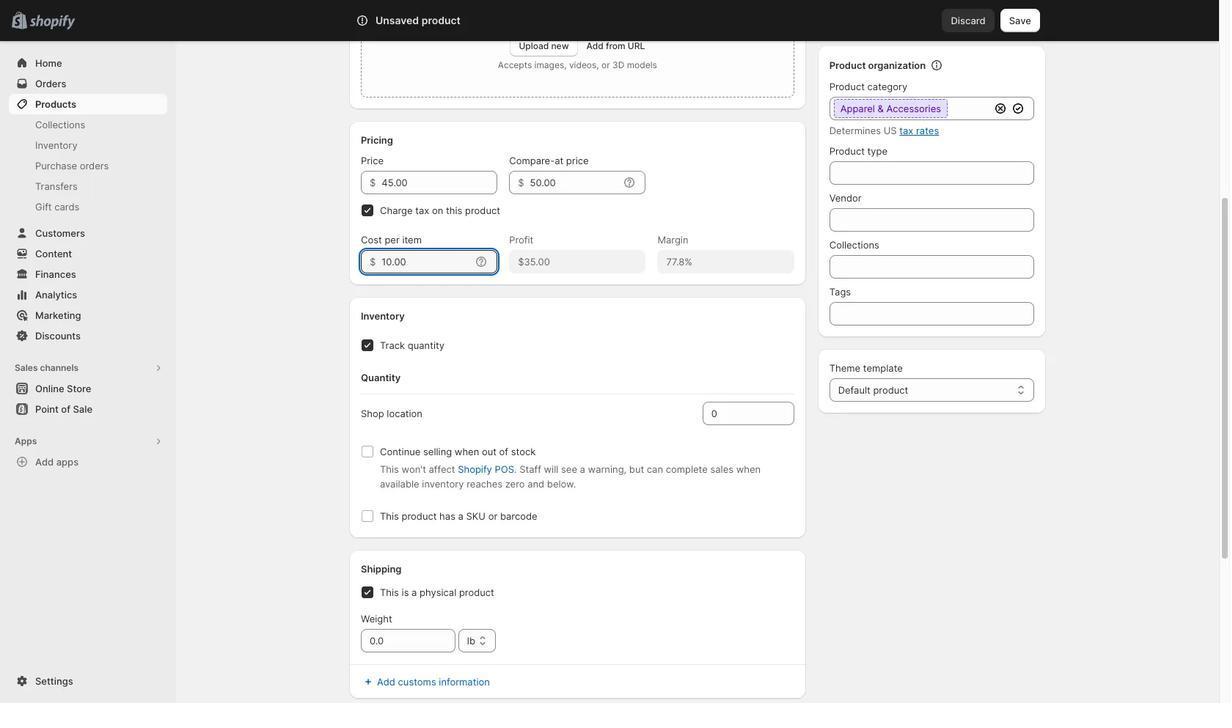 Task type: describe. For each thing, give the bounding box(es) containing it.
charge tax on this product
[[380, 205, 500, 216]]

when inside . staff will see a warning, but can complete sales when available inventory reaches zero and below.
[[736, 464, 761, 475]]

store
[[67, 383, 91, 395]]

price
[[361, 155, 384, 167]]

product right physical
[[459, 587, 494, 599]]

add customs information
[[377, 676, 490, 688]]

url
[[628, 40, 645, 51]]

search button
[[397, 9, 822, 32]]

pos
[[495, 464, 514, 475]]

below.
[[547, 478, 576, 490]]

customs
[[398, 676, 436, 688]]

location
[[387, 408, 423, 420]]

Cost per item text field
[[382, 250, 471, 274]]

channels
[[40, 362, 79, 373]]

on
[[432, 205, 443, 216]]

product for product category
[[829, 81, 865, 92]]

accepts
[[498, 59, 532, 70]]

images,
[[534, 59, 567, 70]]

vendor
[[829, 192, 862, 204]]

add from url button
[[587, 40, 645, 51]]

.
[[514, 464, 517, 475]]

add customs information button
[[352, 672, 803, 693]]

this won't affect shopify pos
[[380, 464, 514, 475]]

international and united states
[[841, 3, 981, 15]]

1 vertical spatial tax
[[415, 205, 429, 216]]

sales
[[710, 464, 734, 475]]

online store
[[35, 383, 91, 395]]

products link
[[9, 94, 167, 114]]

0 horizontal spatial a
[[412, 587, 417, 599]]

videos,
[[569, 59, 599, 70]]

see
[[561, 464, 577, 475]]

theme template
[[829, 362, 903, 374]]

charge
[[380, 205, 413, 216]]

save
[[1009, 15, 1031, 26]]

per
[[385, 234, 400, 246]]

finances
[[35, 269, 76, 280]]

$ for price
[[370, 177, 376, 189]]

purchase orders
[[35, 160, 109, 172]]

search
[[421, 15, 452, 26]]

shop
[[361, 408, 384, 420]]

but
[[629, 464, 644, 475]]

track quantity
[[380, 340, 445, 351]]

selling
[[423, 446, 452, 458]]

1 vertical spatial of
[[499, 446, 508, 458]]

barcode
[[500, 511, 537, 522]]

customers link
[[9, 223, 167, 244]]

upload
[[519, 40, 549, 51]]

discard
[[951, 15, 986, 26]]

states
[[952, 3, 981, 15]]

Collections text field
[[829, 255, 1034, 279]]

product organization
[[829, 59, 926, 71]]

won't
[[402, 464, 426, 475]]

discard button
[[942, 9, 995, 32]]

sale
[[73, 403, 92, 415]]

gift cards
[[35, 201, 79, 213]]

can
[[647, 464, 663, 475]]

determines us tax rates
[[829, 125, 939, 136]]

and inside . staff will see a warning, but can complete sales when available inventory reaches zero and below.
[[528, 478, 544, 490]]

Product category text field
[[829, 97, 990, 120]]

tax rates link
[[900, 125, 939, 136]]

online
[[35, 383, 64, 395]]

customers
[[35, 227, 85, 239]]

sales channels button
[[9, 358, 167, 379]]

discounts link
[[9, 326, 167, 346]]

orders link
[[9, 73, 167, 94]]

physical
[[420, 587, 456, 599]]

marketing
[[35, 310, 81, 321]]

transfers
[[35, 180, 78, 192]]

of inside button
[[61, 403, 70, 415]]

add for add from url
[[587, 40, 604, 51]]

settings link
[[9, 671, 167, 692]]

weight
[[361, 613, 392, 625]]

analytics
[[35, 289, 77, 301]]

template
[[863, 362, 903, 374]]

online store link
[[9, 379, 167, 399]]

shopify image
[[30, 15, 75, 30]]

affect
[[429, 464, 455, 475]]

sales channels
[[15, 362, 79, 373]]

accepts images, videos, or 3d models
[[498, 59, 657, 70]]

sales
[[15, 362, 38, 373]]

cards
[[54, 201, 79, 213]]

from
[[606, 40, 626, 51]]

product type
[[829, 145, 888, 157]]

add for add apps
[[35, 456, 54, 468]]

us
[[884, 125, 897, 136]]

Price text field
[[382, 171, 498, 194]]



Task type: locate. For each thing, give the bounding box(es) containing it.
inventory up track
[[361, 310, 405, 322]]

home link
[[9, 53, 167, 73]]

1 product from the top
[[829, 59, 866, 71]]

add from url
[[587, 40, 645, 51]]

2 vertical spatial product
[[829, 145, 865, 157]]

content link
[[9, 244, 167, 264]]

add inside button
[[35, 456, 54, 468]]

1 vertical spatial this
[[380, 511, 399, 522]]

collections down products
[[35, 119, 85, 131]]

or right sku
[[488, 511, 498, 522]]

apps
[[56, 456, 79, 468]]

new
[[551, 40, 569, 51]]

product for unsaved product
[[422, 14, 461, 26]]

upload new
[[519, 40, 569, 51]]

out
[[482, 446, 497, 458]]

tags
[[829, 286, 851, 298]]

1 horizontal spatial of
[[499, 446, 508, 458]]

Weight text field
[[361, 629, 455, 653]]

add for add customs information
[[377, 676, 395, 688]]

0 vertical spatial when
[[455, 446, 479, 458]]

this for this won't affect shopify pos
[[380, 464, 399, 475]]

this product has a sku or barcode
[[380, 511, 537, 522]]

$ down cost
[[370, 256, 376, 268]]

collections link
[[9, 114, 167, 135]]

orders
[[80, 160, 109, 172]]

online store button
[[0, 379, 176, 399]]

3 this from the top
[[380, 587, 399, 599]]

zero
[[505, 478, 525, 490]]

None number field
[[703, 402, 772, 425]]

inventory
[[35, 139, 78, 151], [361, 310, 405, 322]]

0 horizontal spatial or
[[488, 511, 498, 522]]

quantity
[[408, 340, 445, 351]]

cost per item
[[361, 234, 422, 246]]

2 vertical spatial a
[[412, 587, 417, 599]]

1 horizontal spatial and
[[900, 3, 917, 15]]

of
[[61, 403, 70, 415], [499, 446, 508, 458]]

continue
[[380, 446, 421, 458]]

product for product type
[[829, 145, 865, 157]]

a right has
[[458, 511, 464, 522]]

1 horizontal spatial or
[[602, 59, 610, 70]]

add left apps
[[35, 456, 54, 468]]

Profit text field
[[509, 250, 646, 274]]

product category
[[829, 81, 908, 92]]

margin
[[658, 234, 689, 246]]

at
[[555, 155, 564, 167]]

organization
[[868, 59, 926, 71]]

$ for compare-at price
[[518, 177, 524, 189]]

and
[[900, 3, 917, 15], [528, 478, 544, 490]]

add
[[587, 40, 604, 51], [35, 456, 54, 468], [377, 676, 395, 688]]

default product
[[838, 384, 908, 396]]

2 vertical spatial this
[[380, 587, 399, 599]]

1 horizontal spatial collections
[[829, 239, 879, 251]]

1 horizontal spatial a
[[458, 511, 464, 522]]

0 vertical spatial this
[[380, 464, 399, 475]]

add inside 'button'
[[377, 676, 395, 688]]

shop location
[[361, 408, 423, 420]]

profit
[[509, 234, 534, 246]]

international
[[841, 3, 897, 15]]

unsaved
[[376, 14, 419, 26]]

$ for cost per item
[[370, 256, 376, 268]]

0 horizontal spatial tax
[[415, 205, 429, 216]]

0 horizontal spatial when
[[455, 446, 479, 458]]

Product type text field
[[829, 161, 1034, 185]]

product right the unsaved
[[422, 14, 461, 26]]

. staff will see a warning, but can complete sales when available inventory reaches zero and below.
[[380, 464, 761, 490]]

of left sale
[[61, 403, 70, 415]]

2 horizontal spatial add
[[587, 40, 604, 51]]

collections down vendor
[[829, 239, 879, 251]]

product
[[829, 59, 866, 71], [829, 81, 865, 92], [829, 145, 865, 157]]

track
[[380, 340, 405, 351]]

2 this from the top
[[380, 511, 399, 522]]

product down product organization
[[829, 81, 865, 92]]

$ down price
[[370, 177, 376, 189]]

add left customs
[[377, 676, 395, 688]]

when
[[455, 446, 479, 458], [736, 464, 761, 475]]

$ down the "compare-"
[[518, 177, 524, 189]]

inventory link
[[9, 135, 167, 156]]

1 horizontal spatial inventory
[[361, 310, 405, 322]]

price
[[566, 155, 589, 167]]

0 vertical spatial a
[[580, 464, 585, 475]]

point of sale
[[35, 403, 92, 415]]

a
[[580, 464, 585, 475], [458, 511, 464, 522], [412, 587, 417, 599]]

1 horizontal spatial when
[[736, 464, 761, 475]]

when up shopify
[[455, 446, 479, 458]]

1 horizontal spatial add
[[377, 676, 395, 688]]

product for default product
[[873, 384, 908, 396]]

sku
[[466, 511, 486, 522]]

add left from
[[587, 40, 604, 51]]

Tags text field
[[829, 302, 1034, 326]]

1 vertical spatial product
[[829, 81, 865, 92]]

0 horizontal spatial add
[[35, 456, 54, 468]]

0 vertical spatial collections
[[35, 119, 85, 131]]

of right out
[[499, 446, 508, 458]]

and down staff
[[528, 478, 544, 490]]

marketing link
[[9, 305, 167, 326]]

a right see
[[580, 464, 585, 475]]

finances link
[[9, 264, 167, 285]]

stock
[[511, 446, 536, 458]]

product down determines
[[829, 145, 865, 157]]

pricing
[[361, 134, 393, 146]]

this down available
[[380, 511, 399, 522]]

this for this product has a sku or barcode
[[380, 511, 399, 522]]

Compare-at price text field
[[530, 171, 619, 194]]

apps
[[15, 436, 37, 447]]

inventory up purchase
[[35, 139, 78, 151]]

1 horizontal spatial tax
[[900, 125, 914, 136]]

0 vertical spatial product
[[829, 59, 866, 71]]

and left united
[[900, 3, 917, 15]]

1 vertical spatial inventory
[[361, 310, 405, 322]]

tax left on
[[415, 205, 429, 216]]

products
[[35, 98, 76, 110]]

this for this is a physical product
[[380, 587, 399, 599]]

0 horizontal spatial of
[[61, 403, 70, 415]]

product left has
[[402, 511, 437, 522]]

warning,
[[588, 464, 627, 475]]

1 this from the top
[[380, 464, 399, 475]]

0 horizontal spatial inventory
[[35, 139, 78, 151]]

product for this product has a sku or barcode
[[402, 511, 437, 522]]

0 vertical spatial or
[[602, 59, 610, 70]]

a right "is"
[[412, 587, 417, 599]]

1 vertical spatial or
[[488, 511, 498, 522]]

shopify
[[458, 464, 492, 475]]

theme
[[829, 362, 861, 374]]

item
[[402, 234, 422, 246]]

Margin text field
[[658, 250, 794, 274]]

or left the 3d
[[602, 59, 610, 70]]

1 vertical spatial and
[[528, 478, 544, 490]]

0 vertical spatial inventory
[[35, 139, 78, 151]]

2 product from the top
[[829, 81, 865, 92]]

information
[[439, 676, 490, 688]]

unsaved product
[[376, 14, 461, 26]]

tax right 'us'
[[900, 125, 914, 136]]

product down template at bottom
[[873, 384, 908, 396]]

cost
[[361, 234, 382, 246]]

determines
[[829, 125, 881, 136]]

0 vertical spatial add
[[587, 40, 604, 51]]

quantity
[[361, 372, 401, 384]]

reaches
[[467, 478, 503, 490]]

this left "is"
[[380, 587, 399, 599]]

orders
[[35, 78, 66, 90]]

content
[[35, 248, 72, 260]]

this up available
[[380, 464, 399, 475]]

apps button
[[9, 431, 167, 452]]

1 vertical spatial when
[[736, 464, 761, 475]]

$
[[370, 177, 376, 189], [518, 177, 524, 189], [370, 256, 376, 268]]

0 vertical spatial of
[[61, 403, 70, 415]]

2 horizontal spatial a
[[580, 464, 585, 475]]

point of sale link
[[9, 399, 167, 420]]

compare-
[[509, 155, 555, 167]]

type
[[868, 145, 888, 157]]

a inside . staff will see a warning, but can complete sales when available inventory reaches zero and below.
[[580, 464, 585, 475]]

product
[[422, 14, 461, 26], [465, 205, 500, 216], [873, 384, 908, 396], [402, 511, 437, 522], [459, 587, 494, 599]]

when right sales
[[736, 464, 761, 475]]

point of sale button
[[0, 399, 176, 420]]

1 vertical spatial a
[[458, 511, 464, 522]]

1 vertical spatial collections
[[829, 239, 879, 251]]

save button
[[1000, 9, 1040, 32]]

0 vertical spatial and
[[900, 3, 917, 15]]

home
[[35, 57, 62, 69]]

continue selling when out of stock
[[380, 446, 536, 458]]

staff
[[520, 464, 541, 475]]

purchase orders link
[[9, 156, 167, 176]]

0 horizontal spatial collections
[[35, 119, 85, 131]]

3 product from the top
[[829, 145, 865, 157]]

shopify pos link
[[458, 464, 514, 475]]

Vendor text field
[[829, 208, 1034, 232]]

2 vertical spatial add
[[377, 676, 395, 688]]

product for product organization
[[829, 59, 866, 71]]

point
[[35, 403, 59, 415]]

this
[[446, 205, 462, 216]]

0 horizontal spatial and
[[528, 478, 544, 490]]

0 vertical spatial tax
[[900, 125, 914, 136]]

product up the product category
[[829, 59, 866, 71]]

product right this
[[465, 205, 500, 216]]

1 vertical spatial add
[[35, 456, 54, 468]]



Task type: vqa. For each thing, say whether or not it's contained in the screenshot.
Order discounts
no



